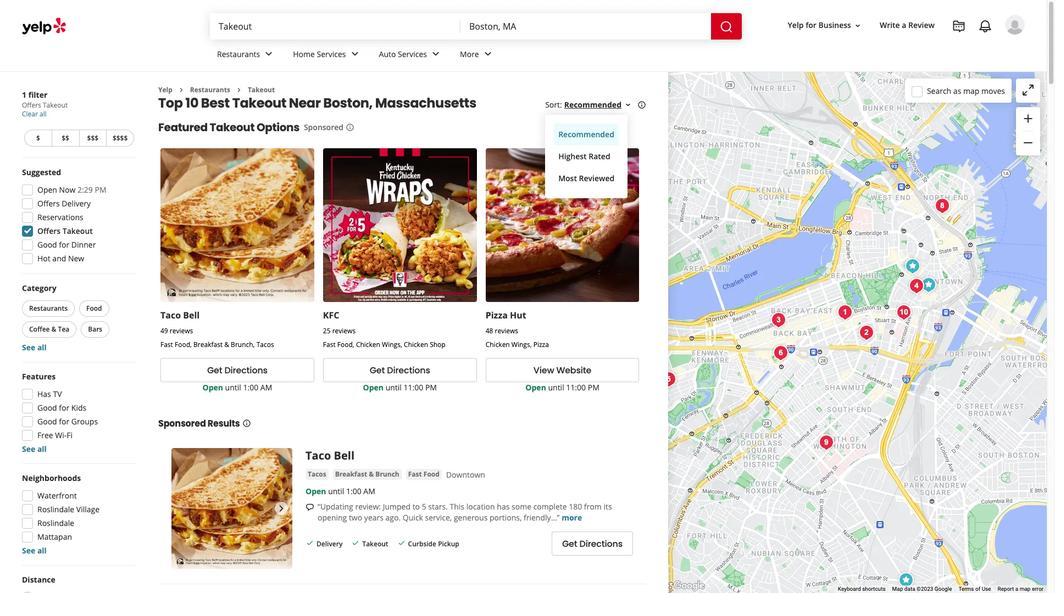 Task type: describe. For each thing, give the bounding box(es) containing it.
food inside button
[[424, 470, 440, 479]]

bell for taco bell 49 reviews fast food, breakfast & brunch, tacos
[[183, 310, 200, 322]]

none field near
[[469, 20, 702, 32]]

kfc image
[[895, 570, 917, 592]]

best
[[201, 94, 230, 112]]

massachusetts
[[375, 94, 476, 112]]

home services link
[[284, 40, 370, 71]]

more
[[460, 49, 479, 59]]

bell for taco bell
[[334, 449, 354, 463]]

$$
[[62, 134, 69, 143]]

2 horizontal spatial get directions
[[562, 538, 623, 550]]

1 vertical spatial taco bell link
[[306, 449, 354, 463]]

0 vertical spatial restaurants link
[[208, 40, 284, 71]]

reviews for get
[[170, 327, 193, 336]]

good for kids
[[37, 403, 86, 413]]

©2023
[[917, 586, 933, 592]]

bars button
[[81, 321, 109, 338]]

breakfast & brunch link
[[333, 469, 402, 480]]

tacos button
[[306, 469, 328, 480]]

most reviewed button
[[554, 168, 619, 190]]

2:29
[[78, 185, 93, 195]]

group containing neighborhoods
[[19, 473, 136, 557]]

more link
[[562, 513, 582, 523]]

opening
[[318, 513, 347, 523]]

until for 25
[[386, 383, 402, 393]]

11:00 for directions
[[404, 383, 423, 393]]

highest
[[558, 151, 587, 162]]

report a map error
[[998, 586, 1044, 592]]

greco image
[[767, 309, 789, 331]]

mike & patty's - boston image
[[855, 322, 877, 344]]

groups
[[71, 417, 98, 427]]

tacos inside the taco bell 49 reviews fast food, breakfast & brunch, tacos
[[256, 340, 274, 350]]

distance option group
[[19, 575, 136, 593]]

fast food button
[[406, 469, 442, 480]]

"updating
[[318, 502, 353, 512]]

website
[[556, 364, 591, 377]]

open inside "group"
[[37, 185, 57, 195]]

2 horizontal spatial get
[[562, 538, 577, 550]]

search as map moves
[[927, 85, 1005, 96]]

search image
[[720, 20, 733, 33]]

report a map error link
[[998, 586, 1044, 592]]

see for waterfront
[[22, 546, 35, 556]]

results
[[208, 418, 240, 430]]

terms
[[959, 586, 974, 592]]

16 chevron right v2 image
[[235, 86, 243, 94]]

bars
[[88, 325, 102, 334]]

next image
[[275, 502, 288, 516]]

open for kfc
[[363, 383, 384, 393]]

sponsored for sponsored
[[304, 122, 343, 133]]

taco bell
[[306, 449, 354, 463]]

group containing features
[[19, 371, 136, 455]]

yelp for yelp link
[[158, 85, 172, 95]]

"updating review: jumped to 5 stars. this location has some complete 180 from its opening two years ago. quick service, generous portions, friendly…"
[[318, 502, 612, 523]]

write a review link
[[875, 16, 939, 35]]

offers takeout
[[37, 226, 93, 236]]

jumped
[[383, 502, 411, 512]]

location
[[466, 502, 495, 512]]

hot
[[37, 253, 50, 264]]

roslindale village
[[37, 504, 100, 515]]

map
[[892, 586, 903, 592]]

5
[[422, 502, 426, 512]]

neighborhoods
[[22, 473, 81, 484]]

yelp for business button
[[783, 16, 867, 35]]

open until 11:00 pm for directions
[[363, 383, 437, 393]]

previous image
[[176, 502, 189, 516]]

for for business
[[806, 20, 817, 30]]

1 chicken from the left
[[356, 340, 380, 350]]

its
[[604, 502, 612, 512]]

category
[[22, 283, 56, 293]]

0 horizontal spatial taco bell link
[[160, 310, 200, 322]]

has
[[497, 502, 510, 512]]

write a review
[[880, 20, 935, 30]]

1 vertical spatial delivery
[[317, 539, 343, 549]]

downtown
[[446, 470, 485, 480]]

get directions link for 25
[[323, 358, 477, 383]]

fast food link
[[406, 469, 442, 480]]

1 filter offers takeout clear all
[[22, 90, 68, 119]]

all for features
[[37, 444, 47, 454]]

open for taco bell
[[202, 383, 223, 393]]

16 chevron right v2 image
[[177, 86, 186, 94]]

restaurants inside business categories element
[[217, 49, 260, 59]]

takeout right 16 chevron right v2 image
[[248, 85, 275, 95]]

new
[[68, 253, 84, 264]]

roslindale for roslindale
[[37, 518, 74, 529]]

16 chevron down v2 image for recommended
[[624, 101, 633, 109]]

brunch
[[376, 470, 399, 479]]

lotus test kitchen image
[[905, 275, 927, 297]]

now
[[59, 185, 76, 195]]

stars.
[[428, 502, 448, 512]]

pickup
[[438, 539, 459, 549]]

use
[[982, 586, 991, 592]]

0 horizontal spatial am
[[260, 383, 272, 393]]

shortcuts
[[862, 586, 886, 592]]

takeout down years
[[362, 539, 388, 549]]

0 horizontal spatial pm
[[95, 185, 106, 195]]

has
[[37, 389, 51, 400]]

google image
[[671, 579, 707, 593]]

for for kids
[[59, 403, 69, 413]]

for for dinner
[[59, 240, 69, 250]]

options
[[257, 120, 299, 135]]

good for dinner
[[37, 240, 96, 250]]

fi
[[67, 430, 73, 441]]

free
[[37, 430, 53, 441]]

directions for taco bell
[[224, 364, 268, 377]]

wi-
[[55, 430, 67, 441]]

& for breakfast
[[369, 470, 374, 479]]

$$ button
[[52, 130, 79, 147]]

services for home services
[[317, 49, 346, 59]]

report
[[998, 586, 1014, 592]]

open until 11:00 pm for website
[[526, 383, 599, 393]]

view website link
[[486, 358, 639, 383]]

1 vertical spatial restaurants
[[190, 85, 230, 95]]

of
[[975, 586, 980, 592]]

16 chevron down v2 image for yelp for business
[[853, 21, 862, 30]]

offers inside 1 filter offers takeout clear all
[[22, 101, 41, 110]]

24 chevron down v2 image for restaurants
[[262, 47, 275, 61]]

taco bell image
[[917, 274, 939, 296]]

most
[[558, 173, 577, 184]]

takeout inside 1 filter offers takeout clear all
[[43, 101, 68, 110]]

$$$ button
[[79, 130, 106, 147]]

reviews inside kfc 25 reviews fast food, chicken wings, chicken shop
[[332, 327, 356, 336]]

good for good for kids
[[37, 403, 57, 413]]

reviewed
[[579, 173, 615, 184]]

pm for view
[[588, 383, 599, 393]]

offers for offers delivery
[[37, 198, 60, 209]]

coffee & tea button
[[22, 321, 77, 338]]

distance
[[22, 575, 55, 585]]

free wi-fi
[[37, 430, 73, 441]]

zoom in image
[[1022, 112, 1035, 125]]

& inside the taco bell 49 reviews fast food, breakfast & brunch, tacos
[[224, 340, 229, 350]]

coffee & tea
[[29, 325, 69, 334]]

auto
[[379, 49, 396, 59]]

view website
[[534, 364, 591, 377]]

1 vertical spatial am
[[363, 486, 375, 497]]

service,
[[425, 513, 452, 523]]

friendly…"
[[524, 513, 560, 523]]

0 vertical spatial pizza
[[486, 310, 508, 322]]

complete
[[533, 502, 567, 512]]

1 horizontal spatial 1:00
[[346, 486, 361, 497]]

business categories element
[[208, 40, 1025, 71]]

write
[[880, 20, 900, 30]]

sort:
[[545, 100, 562, 110]]

all for category
[[37, 342, 47, 353]]

0 vertical spatial 16 info v2 image
[[637, 101, 646, 109]]

until for hut
[[548, 383, 564, 393]]

brunch,
[[231, 340, 255, 350]]

map for moves
[[963, 85, 979, 96]]

review
[[908, 20, 935, 30]]

shop
[[430, 340, 446, 350]]

map for error
[[1020, 586, 1031, 592]]



Task type: locate. For each thing, give the bounding box(es) containing it.
0 vertical spatial restaurants
[[217, 49, 260, 59]]

food up stars.
[[424, 470, 440, 479]]

reviews down pizza hut link at the bottom left of page
[[495, 327, 518, 336]]

get down the taco bell 49 reviews fast food, breakfast & brunch, tacos
[[207, 364, 222, 377]]

group
[[1016, 107, 1040, 156], [19, 167, 136, 268], [20, 283, 136, 353], [19, 371, 136, 455], [19, 473, 136, 557]]

1 vertical spatial breakfast
[[335, 470, 367, 479]]

11:00 for website
[[566, 383, 586, 393]]

&
[[51, 325, 56, 334], [224, 340, 229, 350], [369, 470, 374, 479]]

0 horizontal spatial get directions link
[[160, 358, 314, 383]]

services for auto services
[[398, 49, 427, 59]]

pauli's image
[[931, 195, 953, 217]]

to
[[413, 502, 420, 512]]

recommended for recommended popup button
[[564, 100, 622, 110]]

am
[[260, 383, 272, 393], [363, 486, 375, 497]]

kfc
[[323, 310, 339, 322]]

good down "has tv"
[[37, 403, 57, 413]]

2 see all from the top
[[22, 444, 47, 454]]

data
[[904, 586, 915, 592]]

recommended
[[564, 100, 622, 110], [558, 129, 614, 140]]

curbside pickup
[[408, 539, 459, 549]]

a right write
[[902, 20, 906, 30]]

1 horizontal spatial breakfast
[[335, 470, 367, 479]]

keyboard
[[838, 586, 861, 592]]

sponsored
[[304, 122, 343, 133], [158, 418, 206, 430]]

& inside breakfast & brunch button
[[369, 470, 374, 479]]

get down more link
[[562, 538, 577, 550]]

see all button for waterfront
[[22, 546, 47, 556]]

fast food
[[408, 470, 440, 479]]

sponsored results
[[158, 418, 240, 430]]

none field 'find'
[[219, 20, 452, 32]]

48
[[486, 327, 493, 336]]

3 chicken from the left
[[486, 340, 510, 350]]

24 chevron down v2 image
[[262, 47, 275, 61], [348, 47, 361, 61], [429, 47, 442, 61]]

a for report
[[1015, 586, 1018, 592]]

pizza up 'view'
[[533, 340, 549, 350]]

pizza up 48
[[486, 310, 508, 322]]

2 reviews from the left
[[332, 327, 356, 336]]

None field
[[219, 20, 452, 32], [469, 20, 702, 32]]

1 good from the top
[[37, 240, 57, 250]]

get for 25
[[370, 364, 385, 377]]

all down "coffee"
[[37, 342, 47, 353]]

get directions link for bell
[[160, 358, 314, 383]]

see all down "coffee"
[[22, 342, 47, 353]]

24 chevron down v2 image
[[481, 47, 494, 61]]

get directions link down more
[[552, 532, 633, 556]]

2 see from the top
[[22, 444, 35, 454]]

until for bell
[[225, 383, 241, 393]]

taco for taco bell 49 reviews fast food, breakfast & brunch, tacos
[[160, 310, 181, 322]]

0 vertical spatial 1:00
[[243, 383, 258, 393]]

rated
[[589, 151, 610, 162]]

group containing suggested
[[19, 167, 136, 268]]

brad k. image
[[1005, 15, 1025, 35]]

1 none field from the left
[[219, 20, 452, 32]]

get directions for 25
[[370, 364, 430, 377]]

directions for kfc
[[387, 364, 430, 377]]

16 chevron down v2 image inside recommended popup button
[[624, 101, 633, 109]]

wings, inside pizza hut 48 reviews chicken wings, pizza
[[512, 340, 532, 350]]

0 vertical spatial delivery
[[62, 198, 91, 209]]

1 services from the left
[[317, 49, 346, 59]]

wings, inside kfc 25 reviews fast food, chicken wings, chicken shop
[[382, 340, 402, 350]]

1 horizontal spatial yelp
[[788, 20, 804, 30]]

1 horizontal spatial food
[[424, 470, 440, 479]]

2 vertical spatial see all
[[22, 546, 47, 556]]

1 vertical spatial 1:00
[[346, 486, 361, 497]]

see all for has tv
[[22, 444, 47, 454]]

coffee
[[29, 325, 50, 334]]

a for write
[[902, 20, 906, 30]]

auto services
[[379, 49, 427, 59]]

directions down shop at the bottom of page
[[387, 364, 430, 377]]

delivery inside "group"
[[62, 198, 91, 209]]

pressed cafe image
[[770, 342, 792, 364]]

2 vertical spatial offers
[[37, 226, 61, 236]]

more link
[[451, 40, 503, 71]]

Near text field
[[469, 20, 702, 32]]

breakfast down taco bell
[[335, 470, 367, 479]]

breakfast inside button
[[335, 470, 367, 479]]

1 horizontal spatial wings,
[[512, 340, 532, 350]]

this
[[450, 502, 464, 512]]

sponsored down "top 10 best takeout near boston, massachusetts"
[[304, 122, 343, 133]]

yelp for business
[[788, 20, 851, 30]]

see all button down mattapan
[[22, 546, 47, 556]]

1:00 down brunch,
[[243, 383, 258, 393]]

taco inside the taco bell 49 reviews fast food, breakfast & brunch, tacos
[[160, 310, 181, 322]]

pm for get
[[425, 383, 437, 393]]

2 see all button from the top
[[22, 444, 47, 454]]

3 reviews from the left
[[495, 327, 518, 336]]

get directions link down kfc 25 reviews fast food, chicken wings, chicken shop
[[323, 358, 477, 383]]

see all
[[22, 342, 47, 353], [22, 444, 47, 454], [22, 546, 47, 556]]

1 see all from the top
[[22, 342, 47, 353]]

1 horizontal spatial open until 1:00 am
[[306, 486, 375, 497]]

notifications image
[[979, 20, 992, 33]]

1 horizontal spatial sponsored
[[304, 122, 343, 133]]

0 horizontal spatial 16 info v2 image
[[242, 419, 251, 428]]

& for coffee
[[51, 325, 56, 334]]

yelp left business
[[788, 20, 804, 30]]

1 16 checkmark v2 image from the left
[[306, 539, 314, 548]]

yelp
[[788, 20, 804, 30], [158, 85, 172, 95]]

wings, down hut
[[512, 340, 532, 350]]

fast
[[160, 340, 173, 350], [323, 340, 336, 350], [408, 470, 422, 479]]

clear
[[22, 109, 38, 119]]

16 checkmark v2 image for delivery
[[306, 539, 314, 548]]

map left error
[[1020, 586, 1031, 592]]

yelp left 16 chevron right v2 icon
[[158, 85, 172, 95]]

1 roslindale from the top
[[37, 504, 74, 515]]

24 chevron down v2 image for home services
[[348, 47, 361, 61]]

see up the neighborhoods
[[22, 444, 35, 454]]

services right 'home'
[[317, 49, 346, 59]]

0 horizontal spatial 16 checkmark v2 image
[[306, 539, 314, 548]]

taco for taco bell
[[306, 449, 331, 463]]

2 roslindale from the top
[[37, 518, 74, 529]]

pm down shop at the bottom of page
[[425, 383, 437, 393]]

fast inside button
[[408, 470, 422, 479]]

see down "coffee"
[[22, 342, 35, 353]]

none field up home services link
[[219, 20, 452, 32]]

get directions for bell
[[207, 364, 268, 377]]

open until 11:00 pm
[[363, 383, 437, 393], [526, 383, 599, 393]]

kfc 25 reviews fast food, chicken wings, chicken shop
[[323, 310, 446, 350]]

food inside 'button'
[[86, 304, 102, 313]]

3 24 chevron down v2 image from the left
[[429, 47, 442, 61]]

bell
[[183, 310, 200, 322], [334, 449, 354, 463]]

a inside write a review link
[[902, 20, 906, 30]]

fast inside the taco bell 49 reviews fast food, breakfast & brunch, tacos
[[160, 340, 173, 350]]

auto services link
[[370, 40, 451, 71]]

sponsored for sponsored results
[[158, 418, 206, 430]]

10
[[185, 94, 198, 112]]

0 horizontal spatial wings,
[[382, 340, 402, 350]]

1 vertical spatial see
[[22, 444, 35, 454]]

fast down 25
[[323, 340, 336, 350]]

keyboard shortcuts
[[838, 586, 886, 592]]

1 wings, from the left
[[382, 340, 402, 350]]

2 horizontal spatial pm
[[588, 383, 599, 393]]

16 checkmark v2 image
[[397, 539, 406, 548]]

years
[[364, 513, 384, 523]]

0 horizontal spatial 11:00
[[404, 383, 423, 393]]

for up good for groups
[[59, 403, 69, 413]]

offers for offers takeout
[[37, 226, 61, 236]]

yelp inside yelp for business button
[[788, 20, 804, 30]]

$$$$ button
[[106, 130, 134, 147]]

2 vertical spatial see
[[22, 546, 35, 556]]

review:
[[355, 502, 381, 512]]

1 horizontal spatial map
[[1020, 586, 1031, 592]]

24 chevron down v2 image for auto services
[[429, 47, 442, 61]]

restaurants up 16 chevron right v2 image
[[217, 49, 260, 59]]

1 food, from the left
[[175, 340, 192, 350]]

0 horizontal spatial a
[[902, 20, 906, 30]]

$ button
[[24, 130, 52, 147]]

services right "auto"
[[398, 49, 427, 59]]

reservations
[[37, 212, 83, 223]]

restaurants
[[217, 49, 260, 59], [190, 85, 230, 95], [29, 304, 68, 313]]

0 horizontal spatial food
[[86, 304, 102, 313]]

restaurants up coffee & tea
[[29, 304, 68, 313]]

0 vertical spatial see all button
[[22, 342, 47, 353]]

None search field
[[210, 13, 744, 40]]

offers down 'filter'
[[22, 101, 41, 110]]

24 chevron down v2 image left "auto"
[[348, 47, 361, 61]]

0 horizontal spatial chicken
[[356, 340, 380, 350]]

view
[[534, 364, 554, 377]]

2 wings, from the left
[[512, 340, 532, 350]]

restaurants button
[[22, 301, 75, 317]]

chicken inside pizza hut 48 reviews chicken wings, pizza
[[486, 340, 510, 350]]

for for groups
[[59, 417, 69, 427]]

food, inside the taco bell 49 reviews fast food, breakfast & brunch, tacos
[[175, 340, 192, 350]]

0 horizontal spatial bell
[[183, 310, 200, 322]]

0 vertical spatial open until 1:00 am
[[202, 383, 272, 393]]

bell inside the taco bell 49 reviews fast food, breakfast & brunch, tacos
[[183, 310, 200, 322]]

map
[[963, 85, 979, 96], [1020, 586, 1031, 592]]

1 vertical spatial open until 1:00 am
[[306, 486, 375, 497]]

a right report
[[1015, 586, 1018, 592]]

reviews right 25
[[332, 327, 356, 336]]

projects image
[[952, 20, 966, 33]]

1 see from the top
[[22, 342, 35, 353]]

all right clear
[[40, 109, 47, 119]]

Find text field
[[219, 20, 452, 32]]

1 horizontal spatial taco bell link
[[306, 449, 354, 463]]

see all down free
[[22, 444, 47, 454]]

24 chevron down v2 image right the auto services on the left
[[429, 47, 442, 61]]

restaurants inside restaurants button
[[29, 304, 68, 313]]

1 vertical spatial map
[[1020, 586, 1031, 592]]

fast right brunch
[[408, 470, 422, 479]]

2 none field from the left
[[469, 20, 702, 32]]

search
[[927, 85, 951, 96]]

2 vertical spatial restaurants
[[29, 304, 68, 313]]

for down the "good for kids"
[[59, 417, 69, 427]]

open until 1:00 am up "updating
[[306, 486, 375, 497]]

moon & flower house -boston image
[[893, 301, 915, 323]]

2 horizontal spatial reviews
[[495, 327, 518, 336]]

get directions link down brunch,
[[160, 358, 314, 383]]

all down free
[[37, 444, 47, 454]]

reviews for view
[[495, 327, 518, 336]]

0 vertical spatial breakfast
[[193, 340, 223, 350]]

has tv
[[37, 389, 62, 400]]

1 horizontal spatial 24 chevron down v2 image
[[348, 47, 361, 61]]

food up bars
[[86, 304, 102, 313]]

1 horizontal spatial bell
[[334, 449, 354, 463]]

see all for waterfront
[[22, 546, 47, 556]]

2 24 chevron down v2 image from the left
[[348, 47, 361, 61]]

zoom out image
[[1022, 136, 1035, 150]]

0 horizontal spatial fast
[[160, 340, 173, 350]]

good up free
[[37, 417, 57, 427]]

0 horizontal spatial tacos
[[256, 340, 274, 350]]

portions,
[[490, 513, 522, 523]]

& left tea
[[51, 325, 56, 334]]

0 horizontal spatial food,
[[175, 340, 192, 350]]

open now 2:29 pm
[[37, 185, 106, 195]]

0 horizontal spatial &
[[51, 325, 56, 334]]

0 vertical spatial a
[[902, 20, 906, 30]]

2 16 checkmark v2 image from the left
[[351, 539, 360, 548]]

1 vertical spatial bell
[[334, 449, 354, 463]]

1 vertical spatial recommended
[[558, 129, 614, 140]]

recommended button
[[564, 100, 633, 110]]

& left brunch
[[369, 470, 374, 479]]

16 chevron down v2 image down business categories element
[[624, 101, 633, 109]]

get for bell
[[207, 364, 222, 377]]

good up hot
[[37, 240, 57, 250]]

mattapan
[[37, 532, 72, 542]]

taco
[[160, 310, 181, 322], [306, 449, 331, 463]]

pizza hut 48 reviews chicken wings, pizza
[[486, 310, 549, 350]]

& left brunch,
[[224, 340, 229, 350]]

get directions down kfc 25 reviews fast food, chicken wings, chicken shop
[[370, 364, 430, 377]]

1 horizontal spatial get directions link
[[323, 358, 477, 383]]

2 horizontal spatial &
[[369, 470, 374, 479]]

pm down website
[[588, 383, 599, 393]]

highest rated button
[[554, 146, 619, 168]]

subway image
[[902, 255, 923, 277]]

recommended up recommended button
[[564, 100, 622, 110]]

bacco's fine foods image
[[834, 301, 856, 323]]

takeout up dinner
[[63, 226, 93, 236]]

16 checkmark v2 image for takeout
[[351, 539, 360, 548]]

3 see from the top
[[22, 546, 35, 556]]

1 vertical spatial 16 info v2 image
[[242, 419, 251, 428]]

2 food, from the left
[[337, 340, 354, 350]]

tv
[[53, 389, 62, 400]]

recommended button
[[554, 124, 619, 146]]

takeout up "options"
[[232, 94, 286, 112]]

restaurants left 16 chevron right v2 image
[[190, 85, 230, 95]]

2 horizontal spatial directions
[[579, 538, 623, 550]]

1
[[22, 90, 26, 100]]

0 horizontal spatial get
[[207, 364, 222, 377]]

all spice image
[[815, 432, 837, 454]]

1 24 chevron down v2 image from the left
[[262, 47, 275, 61]]

0 vertical spatial am
[[260, 383, 272, 393]]

0 vertical spatial taco bell link
[[160, 310, 200, 322]]

features
[[22, 371, 56, 382]]

2 horizontal spatial get directions link
[[552, 532, 633, 556]]

0 horizontal spatial services
[[317, 49, 346, 59]]

taco bell link up tacos button
[[306, 449, 354, 463]]

3 see all from the top
[[22, 546, 47, 556]]

0 horizontal spatial delivery
[[62, 198, 91, 209]]

see all button down "coffee"
[[22, 342, 47, 353]]

breakfast left brunch,
[[193, 340, 223, 350]]

none field up business categories element
[[469, 20, 702, 32]]

all down mattapan
[[37, 546, 47, 556]]

hut
[[510, 310, 526, 322]]

1 vertical spatial &
[[224, 340, 229, 350]]

for inside button
[[806, 20, 817, 30]]

roslindale down waterfront on the bottom left of the page
[[37, 504, 74, 515]]

2 open until 11:00 pm from the left
[[526, 383, 599, 393]]

takeout down 'filter'
[[43, 101, 68, 110]]

0 vertical spatial food
[[86, 304, 102, 313]]

and
[[52, 253, 66, 264]]

0 vertical spatial see
[[22, 342, 35, 353]]

0 vertical spatial yelp
[[788, 20, 804, 30]]

1 reviews from the left
[[170, 327, 193, 336]]

3 good from the top
[[37, 417, 57, 427]]

1 horizontal spatial get
[[370, 364, 385, 377]]

1 horizontal spatial chicken
[[404, 340, 428, 350]]

for left business
[[806, 20, 817, 30]]

1 vertical spatial restaurants link
[[190, 85, 230, 95]]

see all button for has tv
[[22, 444, 47, 454]]

get directions down more
[[562, 538, 623, 550]]

1 horizontal spatial a
[[1015, 586, 1018, 592]]

user actions element
[[779, 14, 1040, 81]]

16 speech v2 image
[[306, 503, 314, 512]]

all inside 1 filter offers takeout clear all
[[40, 109, 47, 119]]

0 vertical spatial &
[[51, 325, 56, 334]]

1 horizontal spatial reviews
[[332, 327, 356, 336]]

2 11:00 from the left
[[566, 383, 586, 393]]

good for good for dinner
[[37, 240, 57, 250]]

1 horizontal spatial directions
[[387, 364, 430, 377]]

16 chevron down v2 image right business
[[853, 21, 862, 30]]

error
[[1032, 586, 1044, 592]]

1 horizontal spatial 11:00
[[566, 383, 586, 393]]

1 vertical spatial 16 chevron down v2 image
[[624, 101, 633, 109]]

offers down reservations
[[37, 226, 61, 236]]

16 chevron down v2 image inside yelp for business button
[[853, 21, 862, 30]]

24 chevron down v2 image inside home services link
[[348, 47, 361, 61]]

for down offers takeout
[[59, 240, 69, 250]]

taco bell link up the 49
[[160, 310, 200, 322]]

roslindale up mattapan
[[37, 518, 74, 529]]

1 horizontal spatial food,
[[337, 340, 354, 350]]

roslindale for roslindale village
[[37, 504, 74, 515]]

delivery down open now 2:29 pm
[[62, 198, 91, 209]]

restaurants link up 16 chevron right v2 image
[[208, 40, 284, 71]]

3 see all button from the top
[[22, 546, 47, 556]]

highest rated
[[558, 151, 610, 162]]

recommended for recommended button
[[558, 129, 614, 140]]

takeout down best
[[210, 120, 255, 135]]

directions down brunch,
[[224, 364, 268, 377]]

0 horizontal spatial directions
[[224, 364, 268, 377]]

16 checkmark v2 image down 16 speech v2 image
[[306, 539, 314, 548]]

offers up reservations
[[37, 198, 60, 209]]

1 vertical spatial tacos
[[308, 470, 326, 479]]

2 horizontal spatial 24 chevron down v2 image
[[429, 47, 442, 61]]

fast inside kfc 25 reviews fast food, chicken wings, chicken shop
[[323, 340, 336, 350]]

business
[[819, 20, 851, 30]]

food button
[[79, 301, 109, 317]]

& inside coffee & tea button
[[51, 325, 56, 334]]

1 see all button from the top
[[22, 342, 47, 353]]

25
[[323, 327, 331, 336]]

map region
[[638, 0, 1055, 593]]

16 info v2 image right results
[[242, 419, 251, 428]]

open until 1:00 am up results
[[202, 383, 272, 393]]

fast down the 49
[[160, 340, 173, 350]]

tacos inside tacos button
[[308, 470, 326, 479]]

1 vertical spatial offers
[[37, 198, 60, 209]]

recommended up highest rated
[[558, 129, 614, 140]]

open for pizza hut
[[526, 383, 546, 393]]

expand map image
[[1022, 83, 1035, 97]]

offers
[[22, 101, 41, 110], [37, 198, 60, 209], [37, 226, 61, 236]]

tacos down taco bell
[[308, 470, 326, 479]]

16 chevron down v2 image
[[853, 21, 862, 30], [624, 101, 633, 109]]

1 vertical spatial sponsored
[[158, 418, 206, 430]]

see all down mattapan
[[22, 546, 47, 556]]

1 horizontal spatial am
[[363, 486, 375, 497]]

16 checkmark v2 image
[[306, 539, 314, 548], [351, 539, 360, 548]]

0 horizontal spatial yelp
[[158, 85, 172, 95]]

directions down its
[[579, 538, 623, 550]]

16 info v2 image right recommended popup button
[[637, 101, 646, 109]]

takeout
[[248, 85, 275, 95], [232, 94, 286, 112], [43, 101, 68, 110], [210, 120, 255, 135], [63, 226, 93, 236], [362, 539, 388, 549]]

open until 1:00 am
[[202, 383, 272, 393], [306, 486, 375, 497]]

food,
[[175, 340, 192, 350], [337, 340, 354, 350]]

breakfast inside the taco bell 49 reviews fast food, breakfast & brunch, tacos
[[193, 340, 223, 350]]

2 chicken from the left
[[404, 340, 428, 350]]

tacos right brunch,
[[256, 340, 274, 350]]

taco up the 49
[[160, 310, 181, 322]]

sponsored left results
[[158, 418, 206, 430]]

pm
[[95, 185, 106, 195], [425, 383, 437, 393], [588, 383, 599, 393]]

24 chevron down v2 image left 'home'
[[262, 47, 275, 61]]

featured takeout options
[[158, 120, 299, 135]]

slideshow element
[[171, 449, 292, 569]]

16 checkmark v2 image down two
[[351, 539, 360, 548]]

0 vertical spatial bell
[[183, 310, 200, 322]]

reviews inside the taco bell 49 reviews fast food, breakfast & brunch, tacos
[[170, 327, 193, 336]]

all for neighborhoods
[[37, 546, 47, 556]]

16 info v2 image
[[637, 101, 646, 109], [242, 419, 251, 428]]

good
[[37, 240, 57, 250], [37, 403, 57, 413], [37, 417, 57, 427]]

0 horizontal spatial 1:00
[[243, 383, 258, 393]]

tacos link
[[306, 469, 328, 480]]

0 horizontal spatial open until 1:00 am
[[202, 383, 272, 393]]

delivery down opening
[[317, 539, 343, 549]]

1 horizontal spatial pizza
[[533, 340, 549, 350]]

1 vertical spatial taco
[[306, 449, 331, 463]]

1 horizontal spatial fast
[[323, 340, 336, 350]]

pm right "2:29"
[[95, 185, 106, 195]]

1 open until 11:00 pm from the left
[[363, 383, 437, 393]]

reviews right the 49
[[170, 327, 193, 336]]

1:00 up the review:
[[346, 486, 361, 497]]

2 vertical spatial see all button
[[22, 546, 47, 556]]

near
[[289, 94, 321, 112]]

wings, left shop at the bottom of page
[[382, 340, 402, 350]]

0 vertical spatial taco
[[160, 310, 181, 322]]

top 10 best takeout near boston, massachusetts
[[158, 94, 476, 112]]

good for good for groups
[[37, 417, 57, 427]]

1 vertical spatial food
[[424, 470, 440, 479]]

0 vertical spatial offers
[[22, 101, 41, 110]]

24 chevron down v2 image inside auto services link
[[429, 47, 442, 61]]

group containing category
[[20, 283, 136, 353]]

1 horizontal spatial &
[[224, 340, 229, 350]]

get directions down brunch,
[[207, 364, 268, 377]]

2 good from the top
[[37, 403, 57, 413]]

recommended inside recommended button
[[558, 129, 614, 140]]

1 horizontal spatial none field
[[469, 20, 702, 32]]

0 vertical spatial see all
[[22, 342, 47, 353]]

get down kfc 25 reviews fast food, chicken wings, chicken shop
[[370, 364, 385, 377]]

good for groups
[[37, 417, 98, 427]]

kids
[[71, 403, 86, 413]]

taco up tacos button
[[306, 449, 331, 463]]

1 horizontal spatial taco
[[306, 449, 331, 463]]

see up distance
[[22, 546, 35, 556]]

1 horizontal spatial pm
[[425, 383, 437, 393]]

breakfast
[[193, 340, 223, 350], [335, 470, 367, 479]]

food, inside kfc 25 reviews fast food, chicken wings, chicken shop
[[337, 340, 354, 350]]

0 vertical spatial recommended
[[564, 100, 622, 110]]

a
[[902, 20, 906, 30], [1015, 586, 1018, 592]]

yelp for yelp for business
[[788, 20, 804, 30]]

0 vertical spatial map
[[963, 85, 979, 96]]

0 vertical spatial 16 chevron down v2 image
[[853, 21, 862, 30]]

0 horizontal spatial breakfast
[[193, 340, 223, 350]]

reviews inside pizza hut 48 reviews chicken wings, pizza
[[495, 327, 518, 336]]

1 11:00 from the left
[[404, 383, 423, 393]]

wow tikka image
[[658, 368, 679, 390]]

see
[[22, 342, 35, 353], [22, 444, 35, 454], [22, 546, 35, 556]]

see for has tv
[[22, 444, 35, 454]]

2 services from the left
[[398, 49, 427, 59]]

1 horizontal spatial 16 checkmark v2 image
[[351, 539, 360, 548]]

0 horizontal spatial 16 chevron down v2 image
[[624, 101, 633, 109]]

16 info v2 image
[[346, 123, 354, 132]]



Task type: vqa. For each thing, say whether or not it's contained in the screenshot.
the middle Chicken
yes



